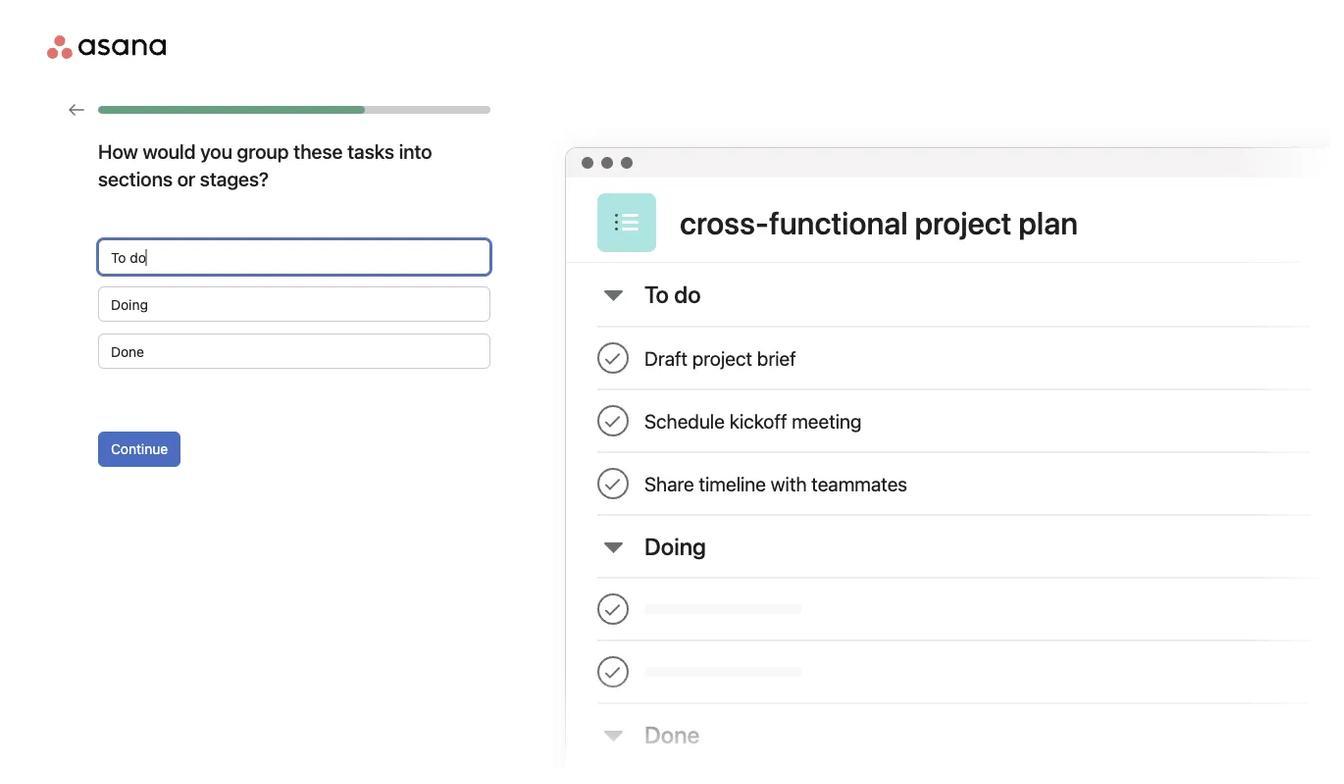 Task type: locate. For each thing, give the bounding box(es) containing it.
functional
[[769, 204, 908, 241]]

table
[[566, 263, 1331, 768]]

1 vertical spatial cell
[[598, 642, 1331, 703]]

0 vertical spatial cell
[[598, 579, 1331, 640]]

meeting
[[792, 409, 862, 432]]

draft project brief cell
[[598, 328, 1331, 389]]

would
[[143, 139, 196, 162]]

None text field
[[98, 239, 491, 275]]

or stages?
[[177, 167, 269, 190]]

kickoff
[[730, 409, 787, 432]]

sections
[[98, 167, 173, 190]]

doing cell
[[598, 516, 722, 577]]

draft
[[645, 346, 688, 369]]

row
[[598, 765, 1331, 768]]

cell
[[598, 579, 1331, 640], [598, 642, 1331, 703]]

table containing to do
[[566, 263, 1331, 768]]

done
[[645, 721, 700, 749]]

project plan
[[915, 204, 1079, 241]]

None text field
[[98, 287, 491, 322], [98, 334, 491, 369], [98, 287, 491, 322], [98, 334, 491, 369]]



Task type: vqa. For each thing, say whether or not it's contained in the screenshot.
SECTION
no



Task type: describe. For each thing, give the bounding box(es) containing it.
project
[[693, 346, 753, 369]]

timeline
[[699, 472, 766, 495]]

with
[[771, 472, 807, 495]]

to do cell
[[598, 263, 717, 326]]

doing
[[645, 533, 707, 560]]

schedule kickoff meeting cell
[[598, 391, 1331, 451]]

1 cell from the top
[[598, 579, 1331, 640]]

cross-
[[680, 204, 770, 241]]

how would you group these tasks into sections or stages?
[[98, 139, 432, 190]]

share timeline with teammates
[[645, 472, 908, 495]]

these
[[294, 139, 343, 162]]

schedule
[[645, 409, 725, 432]]

share timeline with teammates cell
[[598, 453, 1331, 514]]

2 cell from the top
[[598, 642, 1331, 703]]

continue
[[111, 441, 168, 457]]

cross-functional project plan
[[680, 204, 1079, 241]]

how would you group these tasks into sections or stages? element
[[98, 239, 491, 369]]

you
[[200, 139, 232, 162]]

share
[[645, 472, 695, 495]]

draft project brief
[[645, 346, 797, 369]]

listmulticoloricon image
[[615, 211, 639, 235]]

brief
[[757, 346, 797, 369]]

continue button
[[98, 432, 181, 467]]

row inside table
[[598, 765, 1331, 768]]

done cell
[[598, 705, 716, 765]]

tasks
[[348, 139, 394, 162]]

teammates
[[812, 472, 908, 495]]

schedule kickoff meeting
[[645, 409, 862, 432]]

into
[[399, 139, 432, 162]]

go back image
[[69, 102, 84, 118]]

to do
[[645, 281, 701, 308]]

group
[[237, 139, 289, 162]]

how
[[98, 139, 138, 162]]

asana image
[[47, 35, 166, 59]]



